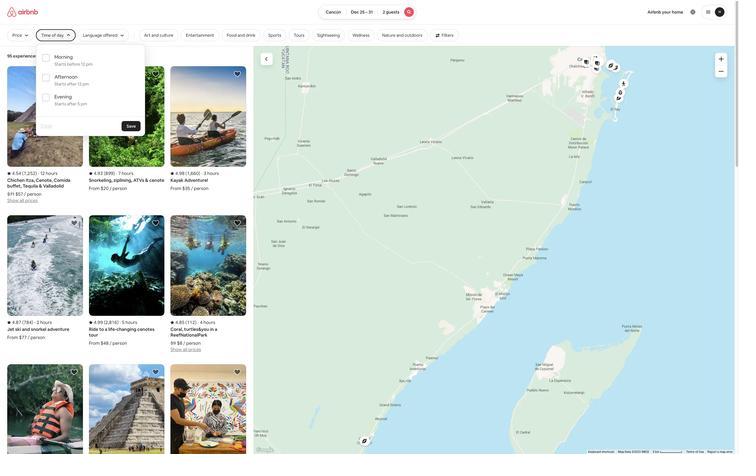 Task type: describe. For each thing, give the bounding box(es) containing it.
wellness
[[353, 33, 370, 38]]

Sightseeing button
[[312, 29, 345, 41]]

evening starts after 5 pm
[[54, 94, 87, 107]]

· for · 5 hours
[[120, 320, 121, 326]]

tequila
[[23, 183, 38, 189]]

$77
[[19, 335, 27, 341]]

31
[[369, 9, 373, 15]]

chichen itza, cenote, comida buffet, tequila & valladolid group
[[7, 66, 83, 204]]

sightseeing
[[317, 33, 340, 38]]

add to wishlist image for 2 hours
[[70, 220, 78, 227]]

sports
[[268, 33, 281, 38]]

· 7 hours
[[116, 171, 133, 177]]

4.87
[[12, 320, 21, 326]]

hours for · 2 hours
[[40, 320, 52, 326]]

$35
[[182, 186, 190, 192]]

· 3 hours
[[201, 171, 219, 177]]

culture
[[160, 33, 173, 38]]

keyboard shortcuts
[[588, 451, 614, 454]]

hours for · 4 hours
[[204, 320, 215, 326]]

/ inside 'chichen itza, cenote, comida buffet, tequila & valladolid $71 $57 / person show all prices'
[[24, 192, 26, 197]]

2 horizontal spatial a
[[717, 451, 719, 454]]

add to wishlist image for 12 hours
[[70, 71, 78, 78]]

12 inside "chichen itza, cenote, comida buffet, tequila & valladolid" group
[[40, 171, 45, 177]]

from inside snorkeling, ziplining, atvs & cenote from $20 / person
[[89, 186, 100, 192]]

before
[[67, 62, 80, 67]]

/ inside coral, turtles&you in a reefnationalpark $9 $8 / person show all prices
[[183, 341, 185, 347]]

Nature and outdoors button
[[377, 29, 428, 41]]

and for art
[[151, 33, 159, 38]]

outdoors
[[405, 33, 422, 38]]

shortcuts
[[602, 451, 614, 454]]

4.98 (1,660)
[[175, 171, 200, 177]]

time of day button
[[36, 29, 75, 41]]

google image
[[255, 447, 275, 455]]

3
[[204, 171, 206, 177]]

· 4 hours
[[198, 320, 215, 326]]

tour
[[89, 333, 98, 339]]

4.87 out of 5 average rating,  784 reviews image
[[7, 320, 33, 326]]

2 guests
[[383, 9, 399, 15]]

evening
[[54, 94, 72, 100]]

guests
[[386, 9, 399, 15]]

· 5 hours
[[120, 320, 137, 326]]

· 12 hours
[[38, 171, 57, 177]]

2 inside button
[[383, 9, 385, 15]]

4.98 out of 5 average rating,  1,660 reviews image
[[171, 171, 200, 177]]

· for · 12 hours
[[38, 171, 39, 177]]

add to wishlist image for 3 hours
[[234, 71, 241, 78]]

kayak
[[171, 178, 183, 183]]

4.54
[[12, 171, 21, 177]]

cenotes
[[137, 327, 154, 333]]

and inside "jet ski and snorkel adventure from $77 / person"
[[22, 327, 30, 333]]

atvs
[[133, 178, 144, 183]]

Entertainment button
[[181, 29, 219, 41]]

save button
[[122, 121, 141, 132]]

Sports button
[[263, 29, 286, 41]]

5 inside evening starts after 5 pm
[[77, 101, 80, 107]]

5 inside 'ride to a life-changing cenotes tour' group
[[122, 320, 125, 326]]

food
[[227, 33, 237, 38]]

4.54 out of 5 average rating,  1,252 reviews image
[[7, 171, 37, 177]]

zoom out image
[[719, 69, 724, 74]]

art and culture
[[144, 33, 173, 38]]

terms of use
[[686, 451, 704, 454]]

chichen
[[7, 178, 25, 183]]

add to wishlist image for 7 hours
[[152, 71, 159, 78]]

5 inside button
[[653, 451, 655, 454]]

$48
[[101, 341, 109, 347]]

dec 25 – 31 button
[[346, 5, 378, 19]]

afternoon starts after 12 pm
[[54, 74, 89, 87]]

chichen itza, cenote, comida buffet, tequila & valladolid $71 $57 / person show all prices
[[7, 178, 70, 204]]

5 km button
[[651, 451, 684, 455]]

person inside "jet ski and snorkel adventure from $77 / person"
[[31, 335, 45, 341]]

Food and drink button
[[222, 29, 261, 41]]

hours for · 7 hours
[[122, 171, 133, 177]]

save
[[127, 124, 136, 129]]

morning starts before 12 pm
[[54, 54, 92, 67]]

person inside snorkeling, ziplining, atvs & cenote from $20 / person
[[113, 186, 127, 192]]

kayak adventure! from $35 / person
[[171, 178, 208, 192]]

/ inside the kayak adventure! from $35 / person
[[191, 186, 193, 192]]

©2023
[[632, 451, 641, 454]]

$8
[[177, 341, 182, 347]]

nature
[[382, 33, 395, 38]]

4.85
[[175, 320, 184, 326]]

(112)
[[185, 320, 196, 326]]

cenote,
[[36, 178, 53, 183]]

map
[[618, 451, 624, 454]]

coral,
[[171, 327, 183, 333]]

nature and outdoors
[[382, 33, 422, 38]]

prices inside coral, turtles&you in a reefnationalpark $9 $8 / person show all prices
[[188, 347, 201, 353]]

jet
[[7, 327, 14, 333]]

4.85 out of 5 average rating,  112 reviews image
[[171, 320, 196, 326]]

person inside ride to a life-changing cenotes tour from $48 / person
[[113, 341, 127, 347]]

snorkeling,
[[89, 178, 113, 183]]

buffet,
[[7, 183, 22, 189]]

drink
[[246, 33, 256, 38]]

jet ski and snorkel adventure from $77 / person
[[7, 327, 69, 341]]

7
[[118, 171, 121, 177]]

person inside coral, turtles&you in a reefnationalpark $9 $8 / person show all prices
[[186, 341, 201, 347]]

show all prices button for all
[[171, 347, 201, 353]]

terms
[[686, 451, 695, 454]]

Tours button
[[289, 29, 310, 41]]

4.93
[[94, 171, 103, 177]]

snorkeling, ziplining, atvs & cenote from $20 / person
[[89, 178, 164, 192]]

95
[[7, 53, 12, 59]]

valladolid
[[43, 183, 64, 189]]

time
[[41, 33, 51, 38]]

–
[[366, 9, 368, 15]]

$20
[[101, 186, 109, 192]]

4.99 out of 5 average rating,  2,816 reviews image
[[89, 320, 119, 326]]

· for · 7 hours
[[116, 171, 117, 177]]

ride
[[89, 327, 98, 333]]

profile element
[[424, 0, 727, 24]]

/ inside snorkeling, ziplining, atvs & cenote from $20 / person
[[110, 186, 112, 192]]

from inside "jet ski and snorkel adventure from $77 / person"
[[7, 335, 18, 341]]

ride to a life-changing cenotes tour from $48 / person
[[89, 327, 154, 347]]

dec 25 – 31
[[351, 9, 373, 15]]

25
[[360, 9, 365, 15]]

from inside ride to a life-changing cenotes tour from $48 / person
[[89, 341, 100, 347]]

2 inside jet ski and snorkel adventure 'group'
[[37, 320, 39, 326]]

person inside 'chichen itza, cenote, comida buffet, tequila & valladolid $71 $57 / person show all prices'
[[27, 192, 41, 197]]



Task type: locate. For each thing, give the bounding box(es) containing it.
report a map error
[[708, 451, 733, 454]]

use
[[699, 451, 704, 454]]

(899)
[[104, 171, 115, 177]]

4
[[200, 320, 203, 326]]

/
[[110, 186, 112, 192], [191, 186, 193, 192], [24, 192, 26, 197], [28, 335, 30, 341], [110, 341, 112, 347], [183, 341, 185, 347]]

2 horizontal spatial 5
[[653, 451, 655, 454]]

& right tequila
[[39, 183, 42, 189]]

&
[[145, 178, 148, 183], [39, 183, 42, 189]]

starts inside evening starts after 5 pm
[[54, 101, 66, 107]]

$9
[[171, 341, 176, 347]]

starts down morning
[[54, 62, 66, 67]]

all down $57 at the top left of the page
[[20, 198, 24, 204]]

of inside dropdown button
[[52, 33, 56, 38]]

Wellness button
[[347, 29, 375, 41]]

2 guests button
[[378, 5, 416, 19]]

all down the reefnationalpark
[[183, 347, 187, 353]]

0 horizontal spatial all
[[20, 198, 24, 204]]

a inside coral, turtles&you in a reefnationalpark $9 $8 / person show all prices
[[215, 327, 217, 333]]

1 vertical spatial show all prices button
[[171, 347, 201, 353]]

hours right 3
[[207, 171, 219, 177]]

changing
[[117, 327, 136, 333]]

2 left guests
[[383, 9, 385, 15]]

ride to a life-changing cenotes tour group
[[89, 216, 165, 347]]

google map
showing 20 experiences. region
[[253, 46, 735, 455]]

after down evening
[[67, 101, 77, 107]]

$57
[[15, 192, 23, 197]]

prices
[[25, 198, 38, 204], [188, 347, 201, 353]]

1 vertical spatial 2
[[37, 320, 39, 326]]

0 vertical spatial starts
[[54, 62, 66, 67]]

a left map
[[717, 451, 719, 454]]

0 vertical spatial of
[[52, 33, 56, 38]]

12 down afternoon
[[77, 81, 82, 87]]

4.99 (2,816)
[[94, 320, 119, 326]]

zoom in image
[[719, 57, 724, 62]]

1 vertical spatial 12
[[77, 81, 82, 87]]

entertainment
[[186, 33, 214, 38]]

show all prices button for /
[[7, 197, 38, 204]]

show down $71
[[7, 198, 19, 204]]

and right nature
[[396, 33, 404, 38]]

person down "adventure!"
[[194, 186, 208, 192]]

starts for morning
[[54, 62, 66, 67]]

jet ski and snorkel adventure group
[[7, 216, 83, 341]]

hours up snorkel
[[40, 320, 52, 326]]

hours right 7
[[122, 171, 133, 177]]

0 vertical spatial pm
[[86, 62, 92, 67]]

2 after from the top
[[67, 101, 77, 107]]

and right art
[[151, 33, 159, 38]]

· for · 4 hours
[[198, 320, 199, 326]]

· inside "chichen itza, cenote, comida buffet, tequila & valladolid" group
[[38, 171, 39, 177]]

and down the (784)
[[22, 327, 30, 333]]

starts down evening
[[54, 101, 66, 107]]

/ right $57 at the top left of the page
[[24, 192, 26, 197]]

inegi
[[642, 451, 649, 454]]

pm down afternoon starts after 12 pm
[[81, 101, 87, 107]]

show
[[7, 198, 19, 204], [171, 347, 182, 353]]

1 vertical spatial prices
[[188, 347, 201, 353]]

starts inside afternoon starts after 12 pm
[[54, 81, 66, 87]]

pm inside afternoon starts after 12 pm
[[82, 81, 89, 87]]

show all prices button inside coral, turtles&you in a reefnationalpark "group"
[[171, 347, 201, 353]]

of left use
[[695, 451, 698, 454]]

hours inside coral, turtles&you in a reefnationalpark "group"
[[204, 320, 215, 326]]

starts down afternoon
[[54, 81, 66, 87]]

0 horizontal spatial prices
[[25, 198, 38, 204]]

person down tequila
[[27, 192, 41, 197]]

1 vertical spatial pm
[[82, 81, 89, 87]]

· inside kayak adventure! group
[[201, 171, 202, 177]]

art
[[144, 33, 150, 38]]

1 horizontal spatial all
[[183, 347, 187, 353]]

after down afternoon
[[67, 81, 77, 87]]

0 vertical spatial show
[[7, 198, 19, 204]]

1 horizontal spatial 2
[[383, 9, 385, 15]]

cancún button
[[318, 5, 346, 19]]

1 vertical spatial after
[[67, 101, 77, 107]]

from down jet
[[7, 335, 18, 341]]

from down kayak
[[171, 186, 181, 192]]

all
[[20, 198, 24, 204], [183, 347, 187, 353]]

add to wishlist image
[[70, 71, 78, 78], [152, 71, 159, 78], [234, 71, 241, 78], [70, 220, 78, 227], [234, 220, 241, 227], [234, 369, 241, 377]]

from
[[89, 186, 100, 192], [171, 186, 181, 192], [7, 335, 18, 341], [89, 341, 100, 347]]

1 starts from the top
[[54, 62, 66, 67]]

· left 7
[[116, 171, 117, 177]]

0 horizontal spatial show all prices button
[[7, 197, 38, 204]]

12 for morning
[[81, 62, 85, 67]]

/ right $8
[[183, 341, 185, 347]]

coral, turtles&you in a reefnationalpark group
[[171, 216, 246, 353]]

0 horizontal spatial 5
[[77, 101, 80, 107]]

after inside afternoon starts after 12 pm
[[67, 81, 77, 87]]

kayak adventure! group
[[171, 66, 246, 192]]

& inside snorkeling, ziplining, atvs & cenote from $20 / person
[[145, 178, 148, 183]]

0 horizontal spatial of
[[52, 33, 56, 38]]

0 vertical spatial prices
[[25, 198, 38, 204]]

add to wishlist image inside snorkeling, ziplining, atvs & cenote group
[[152, 71, 159, 78]]

coral, turtles&you in a reefnationalpark $9 $8 / person show all prices
[[171, 327, 217, 353]]

and left drink
[[238, 33, 245, 38]]

keyboard shortcuts button
[[588, 451, 614, 455]]

hours inside 'ride to a life-changing cenotes tour' group
[[126, 320, 137, 326]]

1 horizontal spatial 5
[[122, 320, 125, 326]]

hours inside snorkeling, ziplining, atvs & cenote group
[[122, 171, 133, 177]]

map data ©2023 inegi
[[618, 451, 649, 454]]

5 left km
[[653, 451, 655, 454]]

1 horizontal spatial &
[[145, 178, 148, 183]]

1 after from the top
[[67, 81, 77, 87]]

0 vertical spatial all
[[20, 198, 24, 204]]

4.93 out of 5 average rating,  899 reviews image
[[89, 171, 115, 177]]

after for afternoon
[[67, 81, 77, 87]]

of for day
[[52, 33, 56, 38]]

1 horizontal spatial prices
[[188, 347, 201, 353]]

hours inside "chichen itza, cenote, comida buffet, tequila & valladolid" group
[[46, 171, 57, 177]]

1 horizontal spatial show
[[171, 347, 182, 353]]

1 horizontal spatial of
[[695, 451, 698, 454]]

0 vertical spatial after
[[67, 81, 77, 87]]

pm up evening starts after 5 pm
[[82, 81, 89, 87]]

prices down the reefnationalpark
[[188, 347, 201, 353]]

data
[[625, 451, 631, 454]]

· inside coral, turtles&you in a reefnationalpark "group"
[[198, 320, 199, 326]]

cancún
[[326, 9, 341, 15]]

keyboard
[[588, 451, 601, 454]]

to
[[99, 327, 104, 333]]

km
[[655, 451, 659, 454]]

2 vertical spatial 12
[[40, 171, 45, 177]]

ziplining,
[[113, 178, 132, 183]]

tours
[[294, 33, 304, 38]]

a right in
[[215, 327, 217, 333]]

/ inside "jet ski and snorkel adventure from $77 / person"
[[28, 335, 30, 341]]

cenote
[[149, 178, 164, 183]]

0 horizontal spatial show
[[7, 198, 19, 204]]

show down $9
[[171, 347, 182, 353]]

pm right before on the top of the page
[[86, 62, 92, 67]]

2 up snorkel
[[37, 320, 39, 326]]

3 starts from the top
[[54, 101, 66, 107]]

1 vertical spatial all
[[183, 347, 187, 353]]

after for evening
[[67, 101, 77, 107]]

· 2 hours
[[34, 320, 52, 326]]

0 horizontal spatial &
[[39, 183, 42, 189]]

5 down afternoon starts after 12 pm
[[77, 101, 80, 107]]

person down the reefnationalpark
[[186, 341, 201, 347]]

add to wishlist image for 4 hours
[[234, 220, 241, 227]]

error
[[726, 451, 733, 454]]

hours up changing at the left bottom
[[126, 320, 137, 326]]

/ right $35
[[191, 186, 193, 192]]

12 right before on the top of the page
[[81, 62, 85, 67]]

report
[[708, 451, 717, 454]]

Art and culture button
[[139, 29, 178, 41]]

snorkeling, ziplining, atvs & cenote group
[[89, 66, 165, 192]]

· inside jet ski and snorkel adventure 'group'
[[34, 320, 35, 326]]

of for use
[[695, 451, 698, 454]]

all inside coral, turtles&you in a reefnationalpark $9 $8 / person show all prices
[[183, 347, 187, 353]]

hours for · 5 hours
[[126, 320, 137, 326]]

show all prices button down the reefnationalpark
[[171, 347, 201, 353]]

a right to
[[105, 327, 107, 333]]

2 vertical spatial 5
[[653, 451, 655, 454]]

· inside snorkeling, ziplining, atvs & cenote group
[[116, 171, 117, 177]]

a inside ride to a life-changing cenotes tour from $48 / person
[[105, 327, 107, 333]]

· right (2,816)
[[120, 320, 121, 326]]

and for food
[[238, 33, 245, 38]]

4.87 (784)
[[12, 320, 33, 326]]

pm inside evening starts after 5 pm
[[81, 101, 87, 107]]

person inside the kayak adventure! from $35 / person
[[194, 186, 208, 192]]

1 vertical spatial of
[[695, 451, 698, 454]]

12 inside "morning starts before 12 pm"
[[81, 62, 85, 67]]

hours up in
[[204, 320, 215, 326]]

2 starts from the top
[[54, 81, 66, 87]]

from left $20
[[89, 186, 100, 192]]

person down ziplining,
[[113, 186, 127, 192]]

· for · 2 hours
[[34, 320, 35, 326]]

hours for · 12 hours
[[46, 171, 57, 177]]

1 horizontal spatial a
[[215, 327, 217, 333]]

& inside 'chichen itza, cenote, comida buffet, tequila & valladolid $71 $57 / person show all prices'
[[39, 183, 42, 189]]

person right $48
[[113, 341, 127, 347]]

4.54 (1,252)
[[12, 171, 37, 177]]

itza,
[[26, 178, 35, 183]]

pm for afternoon
[[82, 81, 89, 87]]

0 vertical spatial 12
[[81, 62, 85, 67]]

adventure!
[[184, 178, 208, 183]]

clear
[[41, 123, 53, 129]]

day
[[57, 33, 64, 38]]

clear button
[[38, 120, 56, 132]]

hours inside kayak adventure! group
[[207, 171, 219, 177]]

ski
[[15, 327, 21, 333]]

hours for · 3 hours
[[207, 171, 219, 177]]

0 vertical spatial 5
[[77, 101, 80, 107]]

add to wishlist image inside 'ride to a life-changing cenotes tour' group
[[152, 220, 159, 227]]

4.99
[[94, 320, 103, 326]]

/ right $20
[[110, 186, 112, 192]]

person down snorkel
[[31, 335, 45, 341]]

pm for morning
[[86, 62, 92, 67]]

person
[[113, 186, 127, 192], [194, 186, 208, 192], [27, 192, 41, 197], [31, 335, 45, 341], [113, 341, 127, 347], [186, 341, 201, 347]]

dec
[[351, 9, 359, 15]]

prices down tequila
[[25, 198, 38, 204]]

· up 'cenote,'
[[38, 171, 39, 177]]

5 km
[[653, 451, 660, 454]]

2 vertical spatial pm
[[81, 101, 87, 107]]

starts inside "morning starts before 12 pm"
[[54, 62, 66, 67]]

terms of use link
[[686, 451, 704, 454]]

5
[[77, 101, 80, 107], [122, 320, 125, 326], [653, 451, 655, 454]]

· left 4
[[198, 320, 199, 326]]

from down tour
[[89, 341, 100, 347]]

·
[[38, 171, 39, 177], [116, 171, 117, 177], [201, 171, 202, 177], [34, 320, 35, 326], [120, 320, 121, 326], [198, 320, 199, 326]]

12 inside afternoon starts after 12 pm
[[77, 81, 82, 87]]

comida
[[54, 178, 70, 183]]

(2,816)
[[104, 320, 119, 326]]

hours inside jet ski and snorkel adventure 'group'
[[40, 320, 52, 326]]

None search field
[[318, 5, 416, 19]]

hours up 'cenote,'
[[46, 171, 57, 177]]

starts for afternoon
[[54, 81, 66, 87]]

life-
[[108, 327, 117, 333]]

show all prices button inside "chichen itza, cenote, comida buffet, tequila & valladolid" group
[[7, 197, 38, 204]]

1 horizontal spatial show all prices button
[[171, 347, 201, 353]]

experiences
[[13, 53, 37, 59]]

none search field containing cancún
[[318, 5, 416, 19]]

all inside 'chichen itza, cenote, comida buffet, tequila & valladolid $71 $57 / person show all prices'
[[20, 198, 24, 204]]

show inside 'chichen itza, cenote, comida buffet, tequila & valladolid $71 $57 / person show all prices'
[[7, 198, 19, 204]]

0 vertical spatial show all prices button
[[7, 197, 38, 204]]

· inside 'ride to a life-changing cenotes tour' group
[[120, 320, 121, 326]]

1 vertical spatial starts
[[54, 81, 66, 87]]

add to wishlist image
[[152, 220, 159, 227], [70, 369, 78, 377], [152, 369, 159, 377]]

95 experiences
[[7, 53, 37, 59]]

12 up 'cenote,'
[[40, 171, 45, 177]]

reefnationalpark
[[171, 333, 207, 339]]

/ right $77
[[28, 335, 30, 341]]

pm for evening
[[81, 101, 87, 107]]

pm inside "morning starts before 12 pm"
[[86, 62, 92, 67]]

4.98
[[175, 171, 184, 177]]

starts for evening
[[54, 101, 66, 107]]

after inside evening starts after 5 pm
[[67, 101, 77, 107]]

4.85 (112)
[[175, 320, 196, 326]]

1 vertical spatial show
[[171, 347, 182, 353]]

time of day
[[41, 33, 64, 38]]

(1,660)
[[185, 171, 200, 177]]

1 vertical spatial 5
[[122, 320, 125, 326]]

4.93 (899)
[[94, 171, 115, 177]]

/ right $48
[[110, 341, 112, 347]]

2 vertical spatial starts
[[54, 101, 66, 107]]

5 up changing at the left bottom
[[122, 320, 125, 326]]

12 for afternoon
[[77, 81, 82, 87]]

and for nature
[[396, 33, 404, 38]]

· for · 3 hours
[[201, 171, 202, 177]]

· right the (784)
[[34, 320, 35, 326]]

of left day
[[52, 33, 56, 38]]

0 horizontal spatial a
[[105, 327, 107, 333]]

prices inside 'chichen itza, cenote, comida buffet, tequila & valladolid $71 $57 / person show all prices'
[[25, 198, 38, 204]]

show all prices button down tequila
[[7, 197, 38, 204]]

/ inside ride to a life-changing cenotes tour from $48 / person
[[110, 341, 112, 347]]

0 horizontal spatial 2
[[37, 320, 39, 326]]

show inside coral, turtles&you in a reefnationalpark $9 $8 / person show all prices
[[171, 347, 182, 353]]

(1,252)
[[22, 171, 37, 177]]

(784)
[[22, 320, 33, 326]]

· left 3
[[201, 171, 202, 177]]

from inside the kayak adventure! from $35 / person
[[171, 186, 181, 192]]

$71
[[7, 192, 14, 197]]

0 vertical spatial 2
[[383, 9, 385, 15]]

& right atvs in the left of the page
[[145, 178, 148, 183]]



Task type: vqa. For each thing, say whether or not it's contained in the screenshot.
River,
no



